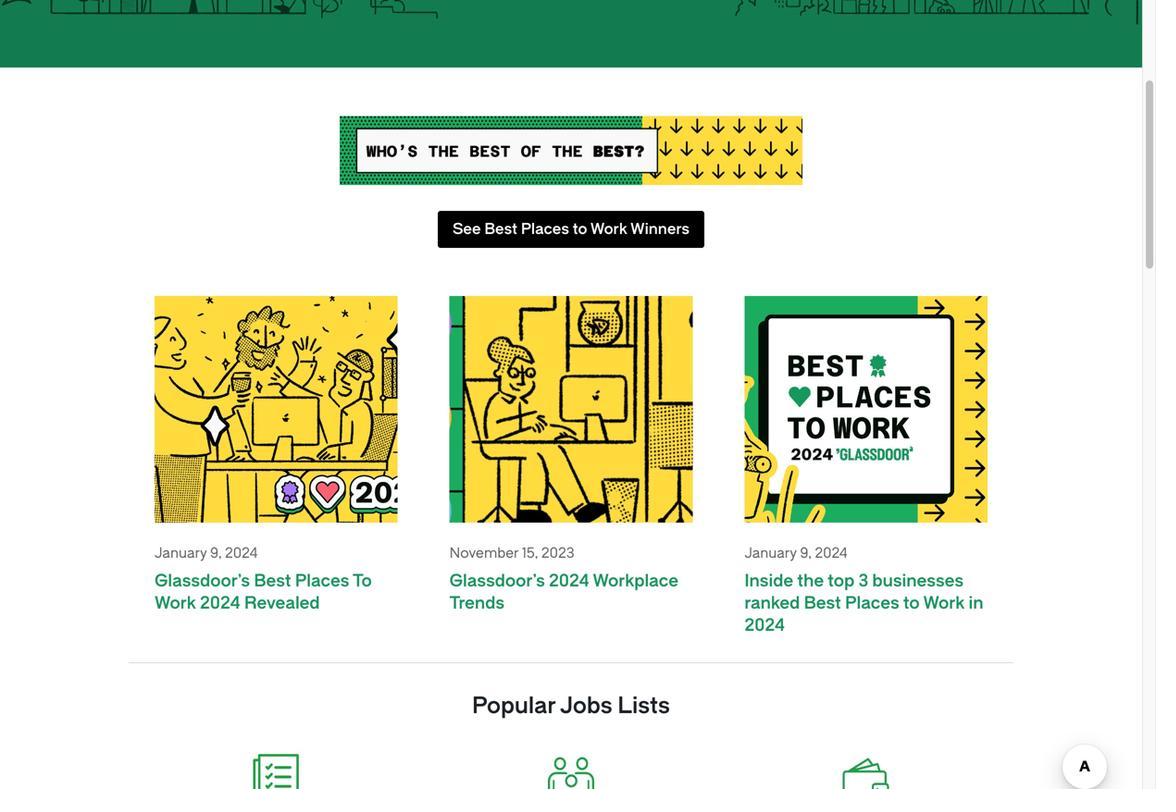 Task type: locate. For each thing, give the bounding box(es) containing it.
inside the top 3 businesses ranked best places to work in 2024 link
[[745, 570, 988, 637]]

9, up the
[[800, 546, 812, 562]]

glassdoor's 2024 workplace trends
[[450, 572, 679, 613]]

popular jobs lists
[[472, 693, 670, 719]]

best
[[254, 572, 291, 591], [804, 594, 841, 613]]

best down the
[[804, 594, 841, 613]]

glassdoor's inside the glassdoor's 2024 workplace trends
[[450, 572, 545, 591]]

1 glassdoor's from the left
[[155, 572, 250, 591]]

inside
[[745, 572, 794, 591]]

1 vertical spatial places
[[845, 594, 900, 613]]

1 horizontal spatial january 9, 2024
[[745, 546, 848, 562]]

to
[[353, 572, 372, 591]]

places down 3 at the right of page
[[845, 594, 900, 613]]

1 horizontal spatial 9,
[[800, 546, 812, 562]]

jobs
[[560, 693, 613, 719]]

2024 down ranked
[[745, 616, 785, 636]]

1 horizontal spatial january
[[745, 546, 797, 562]]

places left to
[[295, 572, 349, 591]]

glassdoor's
[[155, 572, 250, 591], [450, 572, 545, 591]]

2 work from the left
[[924, 594, 965, 613]]

0 horizontal spatial places
[[295, 572, 349, 591]]

2024 inside the glassdoor's 2024 workplace trends
[[549, 572, 589, 591]]

work inside inside the top 3 businesses ranked best places to work in 2024
[[924, 594, 965, 613]]

1 horizontal spatial work
[[924, 594, 965, 613]]

1 january from the left
[[155, 546, 207, 562]]

2023
[[542, 546, 575, 562]]

january for glassdoor's
[[155, 546, 207, 562]]

0 horizontal spatial january
[[155, 546, 207, 562]]

businesses
[[873, 572, 964, 591]]

0 horizontal spatial work
[[155, 594, 196, 613]]

0 vertical spatial places
[[295, 572, 349, 591]]

glassdoor's up revealed
[[155, 572, 250, 591]]

0 vertical spatial best
[[254, 572, 291, 591]]

places
[[295, 572, 349, 591], [845, 594, 900, 613]]

2 9, from the left
[[800, 546, 812, 562]]

2024 left revealed
[[200, 594, 240, 613]]

1 work from the left
[[155, 594, 196, 613]]

0 horizontal spatial glassdoor's
[[155, 572, 250, 591]]

2 january from the left
[[745, 546, 797, 562]]

best up revealed
[[254, 572, 291, 591]]

0 horizontal spatial 9,
[[210, 546, 222, 562]]

best inside glassdoor's best places to work 2024 revealed
[[254, 572, 291, 591]]

9, up glassdoor's best places to work 2024 revealed
[[210, 546, 222, 562]]

january 9, 2024 up the
[[745, 546, 848, 562]]

january up glassdoor's best places to work 2024 revealed
[[155, 546, 207, 562]]

january 9, 2024 for inside
[[745, 546, 848, 562]]

january up inside
[[745, 546, 797, 562]]

january 9, 2024
[[155, 546, 258, 562], [745, 546, 848, 562]]

1 vertical spatial best
[[804, 594, 841, 613]]

work
[[155, 594, 196, 613], [924, 594, 965, 613]]

in
[[969, 594, 984, 613]]

2024 down the 2023
[[549, 572, 589, 591]]

1 horizontal spatial places
[[845, 594, 900, 613]]

2024
[[225, 546, 258, 562], [815, 546, 848, 562], [549, 572, 589, 591], [200, 594, 240, 613], [745, 616, 785, 636]]

best inside inside the top 3 businesses ranked best places to work in 2024
[[804, 594, 841, 613]]

9,
[[210, 546, 222, 562], [800, 546, 812, 562]]

1 9, from the left
[[210, 546, 222, 562]]

2 january 9, 2024 from the left
[[745, 546, 848, 562]]

1 horizontal spatial glassdoor's
[[450, 572, 545, 591]]

inside the top 3 businesses ranked best places to work in 2024
[[745, 572, 984, 636]]

january 9, 2024 up glassdoor's best places to work 2024 revealed
[[155, 546, 258, 562]]

january
[[155, 546, 207, 562], [745, 546, 797, 562]]

1 january 9, 2024 from the left
[[155, 546, 258, 562]]

2 glassdoor's from the left
[[450, 572, 545, 591]]

0 horizontal spatial best
[[254, 572, 291, 591]]

1 horizontal spatial best
[[804, 594, 841, 613]]

15,
[[522, 546, 538, 562]]

lists
[[618, 693, 670, 719]]

glassdoor's for glassdoor's 2024 workplace trends
[[450, 572, 545, 591]]

places inside inside the top 3 businesses ranked best places to work in 2024
[[845, 594, 900, 613]]

january 9, 2024 for glassdoor's
[[155, 546, 258, 562]]

2024 up glassdoor's best places to work 2024 revealed
[[225, 546, 258, 562]]

glassdoor's up trends
[[450, 572, 545, 591]]

0 horizontal spatial january 9, 2024
[[155, 546, 258, 562]]

glassdoor's inside glassdoor's best places to work 2024 revealed
[[155, 572, 250, 591]]



Task type: vqa. For each thing, say whether or not it's contained in the screenshot.
'JANUARY'
yes



Task type: describe. For each thing, give the bounding box(es) containing it.
9, for glassdoor's
[[210, 546, 222, 562]]

top
[[828, 572, 855, 591]]

glassdoor's for glassdoor's best places to work 2024 revealed
[[155, 572, 250, 591]]

the
[[798, 572, 824, 591]]

glassdoor's best places to work 2024 revealed link
[[155, 570, 398, 615]]

places inside glassdoor's best places to work 2024 revealed
[[295, 572, 349, 591]]

2024 up top
[[815, 546, 848, 562]]

2024 inside inside the top 3 businesses ranked best places to work in 2024
[[745, 616, 785, 636]]

work inside glassdoor's best places to work 2024 revealed
[[155, 594, 196, 613]]

9, for inside
[[800, 546, 812, 562]]

ranked
[[745, 594, 800, 613]]

glassdoor's 2024 workplace trends link
[[450, 570, 693, 615]]

trends
[[450, 594, 505, 613]]

revealed
[[244, 594, 320, 613]]

january for inside
[[745, 546, 797, 562]]

2024 inside glassdoor's best places to work 2024 revealed
[[200, 594, 240, 613]]

glassdoor's best places to work 2024 revealed
[[155, 572, 372, 613]]

workplace
[[593, 572, 679, 591]]

november
[[450, 546, 519, 562]]

to
[[904, 594, 920, 613]]

illustration of people working together image
[[0, 0, 1143, 68]]

3
[[859, 572, 869, 591]]

november 15, 2023
[[450, 546, 575, 562]]

popular
[[472, 693, 556, 719]]



